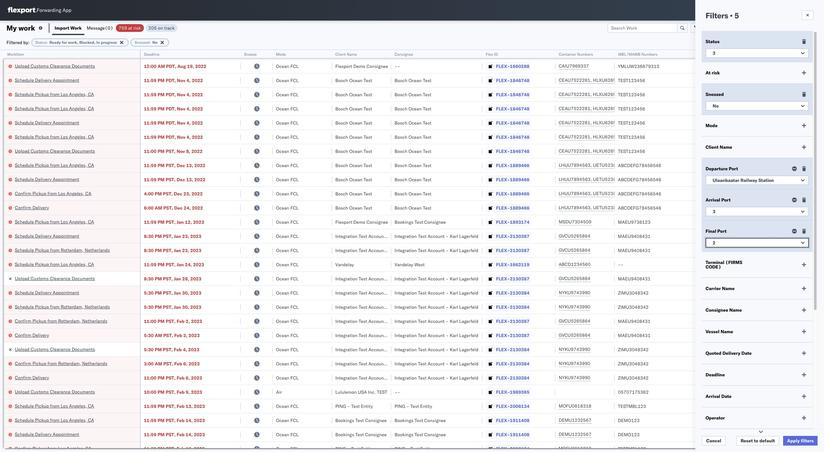 Task type: vqa. For each thing, say whether or not it's contained in the screenshot.


Task type: describe. For each thing, give the bounding box(es) containing it.
name inside client name button
[[347, 52, 357, 57]]

pst, down 11:59 pm pst, feb 13, 2023
[[166, 418, 176, 423]]

confirm pickup from los angeles, ca for 4:00 pm pst, dec 23, 2022
[[15, 191, 92, 196]]

4 nyku9743990 from the top
[[559, 361, 591, 367]]

5 nyku9743990 from the top
[[559, 375, 591, 381]]

pst, up 5:30 am pst, feb 3, 2023
[[166, 318, 176, 324]]

1846748 for 7th schedule pickup from los angeles, ca 'link' from the bottom of the page
[[510, 106, 530, 112]]

11:59 pm pst, feb 16, 2023
[[144, 446, 205, 452]]

upload customs clearance documents for 10:00
[[15, 389, 95, 395]]

feb left the 3, on the left bottom of page
[[174, 333, 182, 338]]

0 vertical spatial date
[[742, 350, 752, 356]]

choi for maeu9408431
[[752, 233, 762, 239]]

os
[[806, 8, 812, 13]]

dec up 6:00 am pst, dec 24, 2022
[[174, 191, 182, 197]]

message
[[87, 25, 105, 31]]

1989365
[[510, 389, 530, 395]]

2 ocean fcl from the top
[[276, 77, 299, 83]]

1 horizontal spatial operator
[[732, 52, 748, 57]]

import work
[[55, 25, 82, 31]]

wi
[[748, 432, 753, 438]]

ymluw236679313
[[618, 63, 660, 69]]

5 hlxu6269489, from the top
[[593, 134, 626, 140]]

pst, down 8:30 pm pst, jan 28, 2023
[[163, 290, 173, 296]]

departure port
[[706, 166, 738, 172]]

inc.
[[368, 389, 376, 395]]

11:59 for schedule delivery appointment button for 11:59 pm pdt, nov 4, 2022
[[144, 120, 157, 126]]

blocked,
[[79, 40, 95, 45]]

2 8:30 pm pst, jan 23, 2023 from the top
[[144, 248, 202, 253]]

11:59 for third the schedule pickup from los angeles, ca button from the bottom of the page
[[144, 262, 157, 267]]

1 horizontal spatial client name
[[706, 144, 733, 150]]

workitem button
[[4, 51, 134, 57]]

2,
[[186, 318, 190, 324]]

6, for 3:00 am pst, feb 6, 2023
[[183, 361, 188, 367]]

delivery for 6:00 am pst, dec 24, 2022
[[32, 205, 49, 210]]

carrier
[[706, 286, 721, 291]]

on
[[158, 25, 163, 31]]

numbers for container numbers
[[577, 52, 593, 57]]

upload for 12:00 am pdt, aug 19, 2022
[[15, 63, 29, 69]]

7 confirm from the top
[[15, 446, 31, 451]]

2 2130384 from the top
[[510, 304, 530, 310]]

1889466 for confirm delivery
[[510, 205, 530, 211]]

17 fcl from the top
[[291, 290, 299, 296]]

jan left "12,"
[[177, 219, 184, 225]]

6:00
[[144, 205, 154, 211]]

import work button
[[52, 21, 84, 35]]

27 ocean fcl from the top
[[276, 446, 299, 452]]

confirm delivery button for 6:00 am pst, dec 24, 2022
[[15, 204, 49, 211]]

flex-1893174
[[496, 219, 530, 225]]

uetu5238478 for schedule delivery appointment
[[593, 176, 625, 182]]

ceau7522281, hlxu6269489, hlxu8034992 for schedule delivery appointment link related to 11:59 pm pdt, nov 4, 2022
[[559, 120, 659, 126]]

25 fcl from the top
[[291, 418, 299, 423]]

1 1846748 from the top
[[510, 77, 530, 83]]

11 11:59 from the top
[[144, 418, 157, 423]]

5 schedule pickup from los angeles, ca from the top
[[15, 219, 94, 225]]

12,
[[185, 219, 192, 225]]

10 ocean fcl from the top
[[276, 191, 299, 197]]

4 schedule pickup from los angeles, ca from the top
[[15, 162, 94, 168]]

7 fcl from the top
[[291, 148, 299, 154]]

lululemon
[[335, 389, 357, 395]]

5
[[735, 11, 739, 20]]

3:00
[[144, 361, 154, 367]]

9 fcl from the top
[[291, 177, 299, 182]]

abcdefg78456546 for schedule delivery appointment
[[618, 177, 662, 182]]

confirm delivery link for 11:00
[[15, 374, 49, 381]]

15 schedule from the top
[[15, 417, 34, 423]]

2023 down 8:30 pm pst, jan 28, 2023
[[190, 290, 202, 296]]

feb up 11:00 pm pst, feb 6, 2023
[[174, 361, 182, 367]]

8:30 pm pst, jan 28, 2023
[[144, 276, 202, 282]]

9 schedule from the top
[[15, 233, 34, 239]]

11:59 pm pst, dec 13, 2022 for schedule pickup from los angeles, ca
[[144, 162, 206, 168]]

schedule delivery appointment link for 8:30 pm pst, jan 23, 2023
[[15, 233, 79, 239]]

5 flex-1846748 from the top
[[496, 134, 530, 140]]

feb up 11:59 pm pst, feb 16, 2023 on the bottom left of page
[[177, 432, 185, 438]]

pst, up the 4:00 pm pst, dec 23, 2022
[[166, 177, 176, 182]]

3 schedule pickup from los angeles, ca link from the top
[[15, 133, 94, 140]]

flexport demo consignee for bookings
[[335, 219, 388, 225]]

1 schedule delivery appointment link from the top
[[15, 77, 79, 83]]

: for status
[[47, 40, 48, 45]]

forwarding app
[[37, 7, 71, 13]]

am for 5:30
[[155, 333, 162, 338]]

workitem
[[7, 52, 24, 57]]

quoted delivery date
[[706, 350, 752, 356]]

11:59 for 7th the schedule pickup from los angeles, ca button from the bottom
[[144, 106, 157, 112]]

2 fcl from the top
[[291, 77, 299, 83]]

9,
[[186, 389, 190, 395]]

9 flex- from the top
[[496, 177, 510, 182]]

24 ocean fcl from the top
[[276, 403, 299, 409]]

0 horizontal spatial no
[[152, 40, 158, 45]]

12:00 am pdt, aug 19, 2022
[[144, 63, 206, 69]]

pdt, for 7th schedule pickup from los angeles, ca 'link' from the bottom of the page
[[166, 106, 176, 112]]

5 2130384 from the top
[[510, 375, 530, 381]]

14, for test 20 wi team assignment
[[186, 432, 193, 438]]

pst, left 8,
[[166, 148, 176, 154]]

1 vertical spatial 23,
[[182, 233, 189, 239]]

flex-1989365
[[496, 389, 530, 395]]

3 lhuu7894563, from the top
[[559, 191, 592, 196]]

ceau7522281, hlxu6269489, hlxu8034992 for 7th schedule pickup from los angeles, ca 'link' from the bottom of the page
[[559, 106, 659, 111]]

confirm delivery link for 6:00
[[15, 204, 49, 211]]

4 flex- from the top
[[496, 106, 510, 112]]

205 on track
[[148, 25, 175, 31]]

20 flex- from the top
[[496, 333, 510, 338]]

upload customs clearance documents button for 12:00 am pdt, aug 19, 2022
[[15, 63, 95, 70]]

client inside button
[[335, 52, 346, 57]]

feb left 2,
[[177, 318, 185, 324]]

1 schedule pickup from los angeles, ca button from the top
[[15, 91, 94, 98]]

2 savant from the top
[[747, 77, 761, 83]]

no button
[[706, 101, 809, 111]]

snooze
[[244, 52, 257, 57]]

angeles, for 5th schedule pickup from los angeles, ca 'link' from the bottom
[[69, 162, 87, 168]]

26 fcl from the top
[[291, 432, 299, 438]]

2023 up 11:00 pm pst, feb 6, 2023
[[189, 361, 200, 367]]

17 flex- from the top
[[496, 290, 510, 296]]

2023 right the 3, on the left bottom of page
[[189, 333, 200, 338]]

1 2130384 from the top
[[510, 290, 530, 296]]

1 vertical spatial risk
[[712, 70, 720, 76]]

2023 right 2,
[[191, 318, 202, 324]]

omkar savant for schedule pickup from los angeles, ca
[[732, 106, 761, 112]]

consignee inside button
[[395, 52, 413, 57]]

5 schedule pickup from los angeles, ca button from the top
[[15, 219, 94, 226]]

choi for --
[[752, 262, 762, 267]]

11 schedule from the top
[[15, 261, 34, 267]]

jan up 28,
[[177, 262, 184, 267]]

pst, down "5:30 pm pst, feb 4, 2023"
[[163, 361, 173, 367]]

pst, down the 4:00 pm pst, dec 23, 2022
[[163, 205, 173, 211]]

6 schedule pickup from los angeles, ca from the top
[[15, 261, 94, 267]]

2023 right 9,
[[191, 389, 202, 395]]

1 11:59 pm pdt, nov 4, 2022 from the top
[[144, 77, 203, 83]]

from for 4th schedule pickup from los angeles, ca 'link' from the bottom
[[50, 219, 60, 225]]

schedule delivery appointment for 5:30 pm pst, jan 30, 2023
[[15, 290, 79, 295]]

13 fcl from the top
[[291, 233, 299, 239]]

759
[[119, 25, 127, 31]]

apply filters button
[[784, 436, 818, 446]]

1 8:30 pm pst, jan 23, 2023 from the top
[[144, 233, 202, 239]]

7 schedule pickup from los angeles, ca link from the top
[[15, 403, 94, 409]]

upload customs clearance documents button for 10:00 pm pst, feb 9, 2023
[[15, 389, 95, 396]]

3 hlxu6269489, from the top
[[593, 106, 626, 111]]

8 schedule pickup from los angeles, ca from the top
[[15, 417, 94, 423]]

pst, down 11:00 pm pst, feb 6, 2023
[[166, 389, 176, 395]]

3,
[[183, 333, 188, 338]]

container numbers button
[[556, 51, 609, 57]]

gvcu5265864 for schedule delivery appointment
[[559, 233, 591, 239]]

1 confirm pickup from rotterdam, netherlands button from the top
[[15, 318, 107, 325]]

2 maeu9408431 from the top
[[618, 248, 651, 253]]

14, for jaehyung choi - test destination agent
[[186, 418, 193, 423]]

departure
[[706, 166, 728, 172]]

arrival port
[[706, 197, 731, 203]]

id
[[494, 52, 498, 57]]

16,
[[186, 446, 193, 452]]

8 ocean fcl from the top
[[276, 162, 299, 168]]

usa
[[358, 389, 367, 395]]

omkar for schedule pickup from los angeles, ca
[[732, 106, 746, 112]]

reset to default button
[[737, 436, 780, 446]]

in
[[96, 40, 100, 45]]

12:00
[[144, 63, 157, 69]]

confirm pickup from los angeles, ca button for 11:59 pm pst, feb 16, 2023
[[15, 445, 92, 452]]

4 zimu3048342 from the top
[[618, 361, 649, 367]]

1 schedule delivery appointment button from the top
[[15, 77, 79, 84]]

jan down 8:30 pm pst, jan 28, 2023
[[174, 290, 181, 296]]

vandelay for vandelay west
[[395, 262, 413, 267]]

omkar savant for upload customs clearance documents
[[732, 63, 761, 69]]

11 resize handle column header from the left
[[808, 50, 816, 452]]

rotterdam, for 8:30 pm pst, jan 23, 2023
[[61, 247, 84, 253]]

lhuu7894563, for schedule delivery appointment
[[559, 176, 592, 182]]

24, for 2022
[[184, 205, 191, 211]]

work,
[[68, 40, 78, 45]]

flex-1889466 for schedule delivery appointment
[[496, 177, 530, 182]]

upload customs clearance documents for 12:00
[[15, 63, 95, 69]]

schedule delivery appointment for 11:59 pm pst, feb 14, 2023
[[15, 431, 79, 437]]

ready
[[49, 40, 61, 45]]

station
[[759, 177, 774, 183]]

7 ocean fcl from the top
[[276, 148, 299, 154]]

arrival for arrival date
[[706, 394, 721, 399]]

2 omkar savant from the top
[[732, 77, 761, 83]]

angeles, for 7th schedule pickup from los angeles, ca 'link'
[[69, 403, 87, 409]]

1 ceau7522281, from the top
[[559, 77, 592, 83]]

aug
[[177, 63, 186, 69]]

2 5:30 from the top
[[144, 304, 154, 310]]

by:
[[23, 39, 30, 45]]

24, for 2023
[[185, 262, 192, 267]]

: for snoozed
[[150, 40, 151, 45]]

flex-1846748 for schedule delivery appointment link related to 11:59 pm pdt, nov 4, 2022
[[496, 120, 530, 126]]

18 fcl from the top
[[291, 304, 299, 310]]

default
[[760, 438, 775, 444]]

pst, down 11:00 pm pst, nov 8, 2022
[[166, 162, 176, 168]]

2 hlxu6269489, from the top
[[593, 91, 626, 97]]

from for 7th schedule pickup from los angeles, ca 'link'
[[50, 403, 60, 409]]

work
[[18, 23, 35, 32]]

28,
[[182, 276, 189, 282]]

2006134 for 11:59 pm pst, feb 13, 2023
[[510, 403, 530, 409]]

pst, down 6:00 am pst, dec 24, 2022
[[166, 219, 176, 225]]

progress
[[101, 40, 117, 45]]

appointment for 11:59 pm pst, feb 14, 2023
[[53, 431, 79, 437]]

test123456 for upload customs clearance documents link associated with 11:00
[[618, 148, 645, 154]]

pst, down 3:00 am pst, feb 6, 2023
[[166, 375, 176, 381]]

8 schedule from the top
[[15, 219, 34, 225]]

6:00 am pst, dec 24, 2022
[[144, 205, 203, 211]]

(firms
[[726, 260, 743, 265]]

1911408 for jaehyung choi - test destination agent
[[510, 418, 530, 423]]

port for final port
[[718, 228, 727, 234]]

maeu9736123
[[618, 219, 651, 225]]

2 schedule pickup from los angeles, ca button from the top
[[15, 105, 94, 112]]

6 hlxu6269489, from the top
[[593, 148, 626, 154]]

2023 down 10:00 pm pst, feb 9, 2023
[[194, 403, 205, 409]]

upload customs clearance documents link for 12:00
[[15, 63, 95, 69]]

dec for schedule pickup from los angeles, ca
[[177, 162, 185, 168]]

2 nyku9743990 from the top
[[559, 304, 591, 310]]

filters
[[706, 11, 729, 20]]

1 vertical spatial --
[[618, 262, 624, 267]]

team
[[754, 432, 764, 438]]

confirm pickup from los angeles, ca button for 4:00 pm pst, dec 23, 2022
[[15, 190, 92, 197]]

apply
[[788, 438, 800, 444]]

20 ocean fcl from the top
[[276, 333, 299, 338]]

11:59 pm pdt, nov 4, 2022 for eighth schedule pickup from los angeles, ca 'link' from the bottom of the page
[[144, 92, 203, 97]]

11:59 pm pst, feb 13, 2023
[[144, 403, 205, 409]]

27 fcl from the top
[[291, 446, 299, 452]]

1 horizontal spatial client
[[706, 144, 719, 150]]

demo123 for jaehyung choi - test destination agent
[[618, 418, 640, 423]]

4 upload customs clearance documents from the top
[[15, 346, 95, 352]]

app
[[63, 7, 71, 13]]

from for the schedule pickup from rotterdam, netherlands link for 8:30
[[50, 247, 60, 253]]

6 confirm from the top
[[15, 375, 31, 381]]

arrival date
[[706, 394, 732, 399]]

container
[[559, 52, 576, 57]]

mode inside button
[[276, 52, 286, 57]]

3 schedule pickup from los angeles, ca button from the top
[[15, 133, 94, 141]]

terminal (firms code)
[[706, 260, 743, 270]]

filters
[[801, 438, 814, 444]]

flex-2006134 for 11:59 pm pst, feb 13, 2023
[[496, 403, 530, 409]]

14 fcl from the top
[[291, 248, 299, 253]]

12 ocean fcl from the top
[[276, 219, 299, 225]]

netherlands for 8:30
[[85, 247, 110, 253]]

pst, left "16,"
[[166, 446, 176, 452]]

2 schedule pickup from los angeles, ca link from the top
[[15, 105, 94, 112]]

2023 up the 11:00 pm pst, feb 2, 2023
[[190, 304, 202, 310]]

confirm pickup from los angeles, ca link for 11:59 pm pst, feb 16, 2023
[[15, 445, 92, 452]]

2 3 button from the top
[[706, 207, 809, 216]]

7 flex- from the top
[[496, 148, 510, 154]]

26 flex- from the top
[[496, 418, 510, 423]]

abcd1234560
[[559, 262, 591, 267]]

2 zimu3048342 from the top
[[618, 304, 649, 310]]

code)
[[706, 264, 722, 270]]

origin
[[777, 233, 789, 239]]

flex-1846748 for eighth schedule pickup from los angeles, ca 'link' from the bottom of the page
[[496, 92, 530, 97]]

1 confirm pickup from rotterdam, netherlands link from the top
[[15, 318, 107, 324]]

schedule pickup from rotterdam, netherlands button for 8:30 pm pst, jan 23, 2023
[[15, 247, 110, 254]]

schedule delivery appointment button for 11:59 pm pst, feb 14, 2023
[[15, 431, 79, 438]]

4 2130384 from the top
[[510, 361, 530, 367]]

flex-1889466 for confirm delivery
[[496, 205, 530, 211]]

11 ocean fcl from the top
[[276, 205, 299, 211]]

05707175362
[[618, 389, 649, 395]]

1 flex- from the top
[[496, 63, 510, 69]]

•
[[730, 11, 733, 20]]

schedule delivery appointment button for 11:59 pm pst, dec 13, 2022
[[15, 176, 79, 183]]

5 zimu3048342 from the top
[[618, 375, 649, 381]]

9 ocean fcl from the top
[[276, 177, 299, 182]]

4 clearance from the top
[[50, 346, 71, 352]]

schedule delivery appointment link for 11:59 pm pdt, nov 4, 2022
[[15, 119, 79, 126]]

agent for maeu9408431
[[790, 233, 802, 239]]

schedule delivery appointment for 11:59 pm pst, dec 13, 2022
[[15, 176, 79, 182]]

4 schedule pickup from los angeles, ca link from the top
[[15, 162, 94, 168]]

3 flex- from the top
[[496, 92, 510, 97]]

pst, up 11:59 pm pst, jan 24, 2023
[[163, 248, 173, 253]]

4:00
[[144, 191, 154, 197]]

jan up the 11:00 pm pst, feb 2, 2023
[[174, 304, 181, 310]]

vandelay for vandelay
[[335, 262, 354, 267]]

work
[[70, 25, 82, 31]]

4 hlxu6269489, from the top
[[593, 120, 626, 126]]

netherlands for 3:00
[[82, 361, 107, 366]]

5:30 am pst, feb 3, 2023
[[144, 333, 200, 338]]

arrival for arrival port
[[706, 197, 721, 203]]

action
[[802, 25, 816, 31]]

flex
[[486, 52, 493, 57]]

flex-1662119
[[496, 262, 530, 267]]

ceau7522281, for upload customs clearance documents link associated with 11:00
[[559, 148, 592, 154]]

schedule pickup from rotterdam, netherlands link for 8:30
[[15, 247, 110, 253]]

2 confirm from the top
[[15, 205, 31, 210]]

1 zimu3048342 from the top
[[618, 290, 649, 296]]

consignee button
[[392, 51, 476, 57]]

forwarding app link
[[8, 7, 71, 14]]

11:00 pm pst, feb 2, 2023
[[144, 318, 202, 324]]

vessel
[[706, 329, 720, 335]]

air
[[276, 389, 282, 395]]

0 horizontal spatial date
[[722, 394, 732, 399]]

confirm delivery link for 5:30
[[15, 332, 49, 338]]

11:00 pm pst, feb 6, 2023
[[144, 375, 202, 381]]

14 flex- from the top
[[496, 248, 510, 253]]

1 schedule delivery appointment from the top
[[15, 77, 79, 83]]

5 test123456 from the top
[[618, 134, 645, 140]]

from for first confirm pickup from rotterdam, netherlands "link" from the bottom
[[48, 361, 57, 366]]

my
[[6, 23, 17, 32]]

am for 3:00
[[155, 361, 162, 367]]

dec for confirm delivery
[[174, 205, 183, 211]]

jan down 11:59 pm pst, jan 12, 2023
[[174, 233, 181, 239]]

to
[[754, 438, 759, 444]]

filters • 5
[[706, 11, 739, 20]]

feb left "16,"
[[177, 446, 185, 452]]

1911408 for test 20 wi team assignment
[[510, 432, 530, 438]]

apply filters
[[788, 438, 814, 444]]

Search Shipments (/) text field
[[701, 5, 763, 15]]

angeles, for third schedule pickup from los angeles, ca 'link' from the bottom
[[69, 261, 87, 267]]

1660288
[[510, 63, 530, 69]]

3 5:30 from the top
[[144, 333, 154, 338]]



Task type: locate. For each thing, give the bounding box(es) containing it.
1 vertical spatial flex-2006134
[[496, 446, 530, 452]]

2 schedule delivery appointment link from the top
[[15, 119, 79, 126]]

3 hlxu8034992 from the top
[[627, 106, 659, 111]]

gvcu5265864
[[559, 233, 591, 239], [559, 247, 591, 253], [559, 276, 591, 281], [559, 318, 591, 324], [559, 332, 591, 338]]

2 11:59 pm pst, feb 14, 2023 from the top
[[144, 432, 205, 438]]

1 vertical spatial flexport demo consignee
[[335, 219, 388, 225]]

5:30 up the 11:00 pm pst, feb 2, 2023
[[144, 304, 154, 310]]

7 schedule pickup from los angeles, ca from the top
[[15, 403, 94, 409]]

1 flex-2130387 from the top
[[496, 233, 530, 239]]

3 1889466 from the top
[[510, 191, 530, 197]]

at
[[706, 70, 711, 76]]

lhuu7894563,
[[559, 162, 592, 168], [559, 176, 592, 182], [559, 191, 592, 196], [559, 205, 592, 211]]

0 vertical spatial 11:00
[[144, 148, 157, 154]]

1 vertical spatial 5:30 pm pst, jan 30, 2023
[[144, 304, 202, 310]]

1 1889466 from the top
[[510, 162, 530, 168]]

flexport for --
[[335, 63, 352, 69]]

1 ceau7522281, hlxu6269489, hlxu8034992 from the top
[[559, 77, 659, 83]]

8:30 pm pst, jan 23, 2023 down 11:59 pm pst, jan 12, 2023
[[144, 233, 202, 239]]

0 horizontal spatial risk
[[133, 25, 141, 31]]

5:30 up "5:30 pm pst, feb 4, 2023"
[[144, 333, 154, 338]]

0 vertical spatial 13,
[[186, 162, 193, 168]]

11:59 pm pdt, nov 4, 2022 for schedule delivery appointment link related to 11:59 pm pdt, nov 4, 2022
[[144, 120, 203, 126]]

1 vertical spatial 3
[[713, 209, 716, 214]]

2 schedule from the top
[[15, 91, 34, 97]]

flex-1889466
[[496, 162, 530, 168], [496, 177, 530, 182], [496, 191, 530, 197], [496, 205, 530, 211]]

2 vertical spatial confirm delivery button
[[15, 374, 49, 381]]

14, down 11:59 pm pst, feb 13, 2023
[[186, 418, 193, 423]]

1 vertical spatial no
[[713, 103, 719, 109]]

upload customs clearance documents button
[[15, 63, 95, 70], [15, 148, 95, 155], [15, 389, 95, 396]]

1893174
[[510, 219, 530, 225]]

omkar for upload customs clearance documents
[[732, 63, 746, 69]]

6, up 11:00 pm pst, feb 6, 2023
[[183, 361, 188, 367]]

schedule
[[15, 77, 34, 83], [15, 91, 34, 97], [15, 105, 34, 111], [15, 120, 34, 125], [15, 134, 34, 140], [15, 162, 34, 168], [15, 176, 34, 182], [15, 219, 34, 225], [15, 233, 34, 239], [15, 247, 34, 253], [15, 261, 34, 267], [15, 290, 34, 295], [15, 304, 34, 310], [15, 403, 34, 409], [15, 417, 34, 423], [15, 431, 34, 437]]

1 horizontal spatial risk
[[712, 70, 720, 76]]

numbers up 'caiu7969337'
[[577, 52, 593, 57]]

flex-1846748
[[496, 77, 530, 83], [496, 92, 530, 97], [496, 106, 530, 112], [496, 120, 530, 126], [496, 134, 530, 140], [496, 148, 530, 154]]

5:30 down 8:30 pm pst, jan 28, 2023
[[144, 290, 154, 296]]

1 vertical spatial operator
[[706, 415, 725, 421]]

jan up 11:59 pm pst, jan 24, 2023
[[174, 248, 181, 253]]

delivery for 11:00 pm pst, feb 6, 2023
[[32, 375, 49, 381]]

4 upload customs clearance documents link from the top
[[15, 346, 95, 352]]

11:59 pm pst, jan 12, 2023
[[144, 219, 204, 225]]

23,
[[183, 191, 190, 197], [182, 233, 189, 239], [182, 248, 189, 253]]

1 abcdefg78456546 from the top
[[618, 162, 662, 168]]

abcdefg78456546 for schedule pickup from los angeles, ca
[[618, 162, 662, 168]]

13, for schedule delivery appointment link for 11:59 pm pst, dec 13, 2022
[[186, 177, 193, 182]]

0 vertical spatial confirm pickup from rotterdam, netherlands link
[[15, 318, 107, 324]]

4:00 pm pst, dec 23, 2022
[[144, 191, 203, 197]]

27 flex- from the top
[[496, 432, 510, 438]]

dec down 11:00 pm pst, nov 8, 2022
[[177, 162, 185, 168]]

pst, up the 11:00 pm pst, feb 2, 2023
[[163, 304, 173, 310]]

port for arrival port
[[722, 197, 731, 203]]

flex-
[[496, 63, 510, 69], [496, 77, 510, 83], [496, 92, 510, 97], [496, 106, 510, 112], [496, 120, 510, 126], [496, 134, 510, 140], [496, 148, 510, 154], [496, 162, 510, 168], [496, 177, 510, 182], [496, 191, 510, 197], [496, 205, 510, 211], [496, 219, 510, 225], [496, 233, 510, 239], [496, 248, 510, 253], [496, 262, 510, 267], [496, 276, 510, 282], [496, 290, 510, 296], [496, 304, 510, 310], [496, 318, 510, 324], [496, 333, 510, 338], [496, 347, 510, 352], [496, 361, 510, 367], [496, 375, 510, 381], [496, 389, 510, 395], [496, 403, 510, 409], [496, 418, 510, 423], [496, 432, 510, 438], [496, 446, 510, 452]]

2 30, from the top
[[182, 304, 189, 310]]

flex-2130387 for schedule delivery appointment
[[496, 233, 530, 239]]

angeles, for 4th schedule pickup from los angeles, ca 'link' from the bottom
[[69, 219, 87, 225]]

mode button
[[273, 51, 326, 57]]

4 confirm from the top
[[15, 332, 31, 338]]

omkar savant
[[732, 63, 761, 69], [732, 77, 761, 83], [732, 106, 761, 112]]

3 ocean fcl from the top
[[276, 92, 299, 97]]

message (0)
[[87, 25, 113, 31]]

reset to default
[[741, 438, 775, 444]]

1 vertical spatial 30,
[[182, 304, 189, 310]]

0 vertical spatial confirm pickup from los angeles, ca button
[[15, 190, 92, 197]]

flexport. image
[[8, 7, 37, 14]]

risk right at at the top
[[712, 70, 720, 76]]

no inside button
[[713, 103, 719, 109]]

pdt,
[[166, 63, 176, 69], [166, 77, 176, 83], [166, 92, 176, 97], [166, 106, 176, 112], [166, 120, 176, 126], [166, 134, 176, 140]]

jan left 28,
[[174, 276, 181, 282]]

confirm delivery button for 5:30 am pst, feb 3, 2023
[[15, 332, 49, 339]]

2 vertical spatial 11:00
[[144, 375, 157, 381]]

2023 right "16,"
[[194, 446, 205, 452]]

risk right at
[[133, 25, 141, 31]]

0 vertical spatial choi
[[752, 233, 762, 239]]

demu1232567 for test 20 wi team assignment
[[559, 432, 592, 437]]

11:59 pm pst, dec 13, 2022 up the 4:00 pm pst, dec 23, 2022
[[144, 177, 206, 182]]

bosch ocean test
[[335, 77, 372, 83], [395, 77, 432, 83], [335, 92, 372, 97], [395, 92, 432, 97], [335, 106, 372, 112], [395, 106, 432, 112], [335, 120, 372, 126], [395, 120, 432, 126], [335, 134, 372, 140], [395, 134, 432, 140], [335, 148, 372, 154], [395, 148, 432, 154], [335, 162, 372, 168], [395, 162, 432, 168], [335, 177, 372, 182], [395, 177, 432, 182], [335, 191, 372, 197], [395, 191, 432, 197], [335, 205, 372, 211], [395, 205, 432, 211]]

4 customs from the top
[[31, 346, 49, 352]]

1846748 for eighth schedule pickup from los angeles, ca 'link' from the bottom of the page
[[510, 92, 530, 97]]

jaehyung for demo123
[[732, 418, 751, 423]]

2130387 for confirm delivery
[[510, 333, 530, 338]]

1 horizontal spatial snoozed
[[706, 91, 724, 97]]

jaehyung right final port
[[732, 233, 751, 239]]

8:30 down 11:59 pm pst, jan 24, 2023
[[144, 276, 154, 282]]

pst, down 11:59 pm pst, jan 24, 2023
[[163, 276, 173, 282]]

quoted
[[706, 350, 722, 356]]

3:00 am pst, feb 6, 2023
[[144, 361, 200, 367]]

from for eighth schedule pickup from los angeles, ca 'link' from the bottom of the page
[[50, 91, 60, 97]]

30, down 28,
[[182, 290, 189, 296]]

schedule delivery appointment for 8:30 pm pst, jan 23, 2023
[[15, 233, 79, 239]]

2023 up 11:59 pm pst, jan 24, 2023
[[190, 248, 202, 253]]

flex-1660288
[[496, 63, 530, 69]]

feb down 10:00 pm pst, feb 9, 2023
[[177, 403, 185, 409]]

8:30 up 11:59 pm pst, jan 24, 2023
[[144, 248, 154, 253]]

3 down "arrival port"
[[713, 209, 716, 214]]

(0)
[[105, 25, 113, 31]]

1 : from the left
[[47, 40, 48, 45]]

documents for 11:00 pm pst, nov 8, 2022
[[72, 148, 95, 154]]

from for 4:00 pm pst, dec 23, 2022's confirm pickup from los angeles, ca link
[[48, 191, 57, 196]]

1 omkar from the top
[[732, 63, 746, 69]]

28 flex- from the top
[[496, 446, 510, 452]]

1 schedule pickup from los angeles, ca from the top
[[15, 91, 94, 97]]

jaehyung choi - test destination agent for --
[[732, 262, 814, 267]]

destination up 'assignment'
[[777, 418, 800, 423]]

am for 6:00
[[155, 205, 162, 211]]

5 clearance from the top
[[50, 389, 71, 395]]

11 fcl from the top
[[291, 205, 299, 211]]

choi up team
[[752, 418, 762, 423]]

2 arrival from the top
[[706, 394, 721, 399]]

caiu7969337
[[559, 63, 589, 69]]

confirm pickup from rotterdam, netherlands for 2nd confirm pickup from rotterdam, netherlands "link" from the bottom
[[15, 318, 107, 324]]

1 gvcu5265864 from the top
[[559, 233, 591, 239]]

resize handle column header
[[132, 50, 140, 452], [233, 50, 241, 452], [265, 50, 273, 452], [325, 50, 332, 452], [384, 50, 392, 452], [475, 50, 483, 452], [548, 50, 556, 452], [607, 50, 615, 452], [721, 50, 729, 452], [781, 50, 788, 452], [808, 50, 816, 452]]

5:30 pm pst, feb 4, 2023
[[144, 347, 199, 352]]

port up ulaanbaatar
[[729, 166, 738, 172]]

11:59 pm pdt, nov 4, 2022 for 7th schedule pickup from los angeles, ca 'link' from the bottom of the page
[[144, 106, 203, 112]]

am right 3:00
[[155, 361, 162, 367]]

1 vertical spatial schedule pickup from rotterdam, netherlands link
[[15, 304, 110, 310]]

2 vertical spatial omkar
[[732, 106, 746, 112]]

24,
[[184, 205, 191, 211], [185, 262, 192, 267]]

0 vertical spatial testmbl123
[[618, 403, 646, 409]]

3 8:30 from the top
[[144, 276, 154, 282]]

1 vertical spatial 11:59 pm pst, feb 14, 2023
[[144, 432, 205, 438]]

schedule delivery appointment for 11:59 pm pdt, nov 4, 2022
[[15, 120, 79, 125]]

0 vertical spatial confirm delivery button
[[15, 204, 49, 211]]

5 11:59 from the top
[[144, 134, 157, 140]]

1889466 for schedule delivery appointment
[[510, 177, 530, 182]]

2 11:59 from the top
[[144, 92, 157, 97]]

1 3 button from the top
[[706, 48, 809, 58]]

0 vertical spatial 14,
[[186, 418, 193, 423]]

numbers inside button
[[577, 52, 593, 57]]

upload customs clearance documents button for 11:00 pm pst, nov 8, 2022
[[15, 148, 95, 155]]

13,
[[186, 162, 193, 168], [186, 177, 193, 182], [186, 403, 193, 409]]

delivery
[[35, 77, 52, 83], [35, 120, 52, 125], [35, 176, 52, 182], [32, 205, 49, 210], [35, 233, 52, 239], [35, 290, 52, 295], [32, 332, 49, 338], [723, 350, 741, 356], [32, 375, 49, 381], [35, 431, 52, 437]]

0 vertical spatial 8:30 pm pst, jan 23, 2023
[[144, 233, 202, 239]]

jaehyung
[[732, 233, 751, 239], [732, 262, 751, 267], [732, 418, 751, 423]]

flex-1911408 for test 20 wi team assignment
[[496, 432, 530, 438]]

1 vertical spatial 2006134
[[510, 446, 530, 452]]

vandelay west
[[395, 262, 425, 267]]

0 horizontal spatial vandelay
[[335, 262, 354, 267]]

resize handle column header for flex id
[[548, 50, 556, 452]]

2
[[713, 240, 716, 246]]

23, down "12,"
[[182, 233, 189, 239]]

--
[[395, 63, 400, 69], [618, 262, 624, 267], [395, 389, 400, 395]]

8:30 pm pst, jan 23, 2023 up 11:59 pm pst, jan 24, 2023
[[144, 248, 202, 253]]

13, down 9,
[[186, 403, 193, 409]]

1 vertical spatial confirm delivery button
[[15, 332, 49, 339]]

4 fcl from the top
[[291, 106, 299, 112]]

1 horizontal spatial mode
[[706, 123, 718, 129]]

0 vertical spatial 3 button
[[706, 48, 809, 58]]

1 vertical spatial 8:30 pm pst, jan 23, 2023
[[144, 248, 202, 253]]

2 demo123 from the top
[[618, 432, 640, 438]]

0 vertical spatial confirm delivery
[[15, 205, 49, 210]]

0 horizontal spatial :
[[47, 40, 48, 45]]

filtered by:
[[6, 39, 30, 45]]

-- for flex-1989365
[[395, 389, 400, 395]]

2023 up 11:59 pm pst, feb 16, 2023 on the bottom left of page
[[194, 432, 205, 438]]

2 vertical spatial 23,
[[182, 248, 189, 253]]

1 horizontal spatial :
[[150, 40, 151, 45]]

0 vertical spatial port
[[729, 166, 738, 172]]

testmbl123 for 11:59 pm pst, feb 13, 2023
[[618, 403, 646, 409]]

1 vertical spatial jaehyung choi - test destination agent
[[732, 418, 814, 423]]

1 vertical spatial confirm pickup from rotterdam, netherlands
[[15, 361, 107, 366]]

pst, up "5:30 pm pst, feb 4, 2023"
[[163, 333, 173, 338]]

status down file
[[706, 39, 720, 44]]

ceau7522281, hlxu6269489, hlxu8034992 for upload customs clearance documents link associated with 11:00
[[559, 148, 659, 154]]

6 ceau7522281, hlxu6269489, hlxu8034992 from the top
[[559, 148, 659, 154]]

test 20 wi team assignment
[[732, 432, 789, 438]]

angeles, for eighth schedule pickup from los angeles, ca 'link' from the bottom of the page
[[69, 91, 87, 97]]

0 vertical spatial client
[[335, 52, 346, 57]]

0 vertical spatial schedule pickup from rotterdam, netherlands
[[15, 247, 110, 253]]

2 ceau7522281, hlxu6269489, hlxu8034992 from the top
[[559, 91, 659, 97]]

5 documents from the top
[[72, 389, 95, 395]]

2 destination from the top
[[777, 418, 800, 423]]

port down ulaanbaatar
[[722, 197, 731, 203]]

23, up 11:59 pm pst, jan 24, 2023
[[182, 248, 189, 253]]

pst, up 8:30 pm pst, jan 28, 2023
[[166, 262, 176, 267]]

13, down 8,
[[186, 162, 193, 168]]

1 resize handle column header from the left
[[132, 50, 140, 452]]

demu1232567 for jaehyung choi - test destination agent
[[559, 417, 592, 423]]

at
[[128, 25, 132, 31]]

feb up 10:00 pm pst, feb 9, 2023
[[177, 375, 185, 381]]

0 horizontal spatial client
[[335, 52, 346, 57]]

choi down the 2 button
[[752, 262, 762, 267]]

dec up the 4:00 pm pst, dec 23, 2022
[[177, 177, 185, 182]]

0 vertical spatial 24,
[[184, 205, 191, 211]]

deadline
[[144, 52, 160, 57], [706, 372, 725, 378]]

1 vertical spatial mofu0618318
[[559, 446, 592, 452]]

am right 12:00
[[158, 63, 165, 69]]

operator
[[732, 52, 748, 57], [706, 415, 725, 421]]

11:59 pm pst, feb 14, 2023 down 11:59 pm pst, feb 13, 2023
[[144, 418, 205, 423]]

1 vertical spatial confirm pickup from los angeles, ca
[[15, 446, 92, 451]]

2023 up 3:00 am pst, feb 6, 2023
[[188, 347, 199, 352]]

2 documents from the top
[[72, 148, 95, 154]]

3 schedule delivery appointment button from the top
[[15, 176, 79, 183]]

5 appointment from the top
[[53, 290, 79, 295]]

upload customs clearance documents link for 10:00
[[15, 389, 95, 395]]

clearance for 12:00 am pdt, aug 19, 2022
[[50, 63, 71, 69]]

0 vertical spatial 3
[[713, 50, 716, 56]]

terminal
[[706, 260, 725, 265]]

forwarding
[[37, 7, 61, 13]]

6 flex- from the top
[[496, 134, 510, 140]]

rotterdam,
[[61, 247, 84, 253], [61, 304, 84, 310], [58, 318, 81, 324], [58, 361, 81, 366]]

jaehyung choi - test origin agent
[[732, 233, 802, 239]]

jaehyung up the 20
[[732, 418, 751, 423]]

confirm pickup from los angeles, ca for 11:59 pm pst, feb 16, 2023
[[15, 446, 92, 451]]

actions
[[792, 52, 806, 57]]

2023 down "12,"
[[190, 233, 202, 239]]

2 uetu5238478 from the top
[[593, 176, 625, 182]]

1 vertical spatial 6,
[[186, 375, 190, 381]]

5 1846748 from the top
[[510, 134, 530, 140]]

21 fcl from the top
[[291, 347, 299, 352]]

1 vertical spatial agent
[[802, 262, 814, 267]]

feb left 9,
[[177, 389, 185, 395]]

confirm delivery for 5:30 am pst, feb 3, 2023
[[15, 332, 49, 338]]

bookings test consignee
[[395, 219, 446, 225], [335, 418, 387, 423], [395, 418, 446, 423], [335, 432, 387, 438], [395, 432, 446, 438]]

2023 down 11:59 pm pst, feb 13, 2023
[[194, 418, 205, 423]]

status left ready
[[35, 40, 47, 45]]

5 maeu9408431 from the top
[[618, 333, 651, 338]]

1 hlxu8034992 from the top
[[627, 77, 659, 83]]

2 5:30 pm pst, jan 30, 2023 from the top
[[144, 304, 202, 310]]

schedule pickup from rotterdam, netherlands button
[[15, 247, 110, 254], [15, 304, 110, 311]]

1 horizontal spatial numbers
[[642, 52, 658, 57]]

2 vertical spatial confirm delivery link
[[15, 374, 49, 381]]

1 horizontal spatial no
[[713, 103, 719, 109]]

3 lhuu7894563, uetu5238478 from the top
[[559, 191, 625, 196]]

: down 205
[[150, 40, 151, 45]]

1 nyku9743990 from the top
[[559, 290, 591, 296]]

: left ready
[[47, 40, 48, 45]]

1 8:30 from the top
[[144, 233, 154, 239]]

2 3 from the top
[[713, 209, 716, 214]]

9 11:59 from the top
[[144, 262, 157, 267]]

pickup
[[35, 91, 49, 97], [35, 105, 49, 111], [35, 134, 49, 140], [35, 162, 49, 168], [32, 191, 46, 196], [35, 219, 49, 225], [35, 247, 49, 253], [35, 261, 49, 267], [35, 304, 49, 310], [32, 318, 46, 324], [32, 361, 46, 366], [35, 403, 49, 409], [35, 417, 49, 423], [32, 446, 46, 451]]

schedule delivery appointment link
[[15, 77, 79, 83], [15, 119, 79, 126], [15, 176, 79, 182], [15, 233, 79, 239], [15, 289, 79, 296], [15, 431, 79, 438]]

13, up the 4:00 pm pst, dec 23, 2022
[[186, 177, 193, 182]]

destination down origin
[[777, 262, 800, 267]]

confirm
[[15, 191, 31, 196], [15, 205, 31, 210], [15, 318, 31, 324], [15, 332, 31, 338], [15, 361, 31, 366], [15, 375, 31, 381], [15, 446, 31, 451]]

5 gvcu5265864 from the top
[[559, 332, 591, 338]]

dec
[[177, 162, 185, 168], [177, 177, 185, 182], [174, 191, 182, 197], [174, 205, 183, 211]]

pst, down 10:00 pm pst, feb 9, 2023
[[166, 403, 176, 409]]

Search Work text field
[[608, 23, 678, 33]]

18 flex- from the top
[[496, 304, 510, 310]]

1 vertical spatial 1911408
[[510, 432, 530, 438]]

0 vertical spatial client name
[[335, 52, 357, 57]]

0 vertical spatial mode
[[276, 52, 286, 57]]

1 vertical spatial client
[[706, 144, 719, 150]]

delivery for 5:30 am pst, feb 3, 2023
[[32, 332, 49, 338]]

1 vertical spatial jaehyung
[[732, 262, 751, 267]]

jaehyung for maeu9408431
[[732, 233, 751, 239]]

upload for 10:00 pm pst, feb 9, 2023
[[15, 389, 29, 395]]

0 vertical spatial flex-1911408
[[496, 418, 530, 423]]

10 flex- from the top
[[496, 191, 510, 197]]

angeles, for eighth schedule pickup from los angeles, ca 'link'
[[69, 417, 87, 423]]

0 vertical spatial demo123
[[618, 418, 640, 423]]

0 vertical spatial schedule pickup from rotterdam, netherlands link
[[15, 247, 110, 253]]

1 jaehyung choi - test destination agent from the top
[[732, 262, 814, 267]]

0 horizontal spatial client name
[[335, 52, 357, 57]]

schedule pickup from rotterdam, netherlands link
[[15, 247, 110, 253], [15, 304, 110, 310]]

abcdefg78456546 for confirm delivery
[[618, 205, 662, 211]]

1 testmbl123 from the top
[[618, 403, 646, 409]]

cancel button
[[702, 436, 726, 446]]

4 flex-2130387 from the top
[[496, 318, 530, 324]]

2 schedule pickup from rotterdam, netherlands from the top
[[15, 304, 110, 310]]

pst, up 3:00 am pst, feb 6, 2023
[[163, 347, 173, 352]]

schedule pickup from los angeles, ca
[[15, 91, 94, 97], [15, 105, 94, 111], [15, 134, 94, 140], [15, 162, 94, 168], [15, 219, 94, 225], [15, 261, 94, 267], [15, 403, 94, 409], [15, 417, 94, 423]]

1 vertical spatial confirm pickup from los angeles, ca button
[[15, 445, 92, 452]]

destination for --
[[777, 262, 800, 267]]

6, up 9,
[[186, 375, 190, 381]]

ulaanbaatar railway station
[[713, 177, 774, 183]]

ulaanbaatar
[[713, 177, 740, 183]]

1 11:59 from the top
[[144, 77, 157, 83]]

schedule pickup from los angeles, ca button
[[15, 91, 94, 98], [15, 105, 94, 112], [15, 133, 94, 141], [15, 162, 94, 169], [15, 219, 94, 226], [15, 261, 94, 268], [15, 403, 94, 410], [15, 417, 94, 424]]

file exception
[[714, 25, 744, 31]]

2023 up 8:30 pm pst, jan 28, 2023
[[193, 262, 204, 267]]

1 vertical spatial 13,
[[186, 177, 193, 182]]

1 horizontal spatial date
[[742, 350, 752, 356]]

resize handle column header for container numbers
[[607, 50, 615, 452]]

flex-1846748 for upload customs clearance documents link associated with 11:00
[[496, 148, 530, 154]]

flex-2130387 for confirm delivery
[[496, 333, 530, 338]]

6 schedule pickup from los angeles, ca link from the top
[[15, 261, 94, 267]]

3 gvcu5265864 from the top
[[559, 276, 591, 281]]

1662119
[[510, 262, 530, 267]]

0 vertical spatial 30,
[[182, 290, 189, 296]]

am for 12:00
[[158, 63, 165, 69]]

appointment
[[53, 77, 79, 83], [53, 120, 79, 125], [53, 176, 79, 182], [53, 233, 79, 239], [53, 290, 79, 295], [53, 431, 79, 437]]

1 vertical spatial confirm delivery
[[15, 332, 49, 338]]

11:00 pm pst, nov 8, 2022
[[144, 148, 203, 154]]

savant
[[747, 63, 761, 69], [747, 77, 761, 83], [747, 106, 761, 112]]

1 5:30 from the top
[[144, 290, 154, 296]]

3
[[713, 50, 716, 56], [713, 209, 716, 214]]

0 vertical spatial confirm delivery link
[[15, 204, 49, 211]]

1 14, from the top
[[186, 418, 193, 423]]

1 vertical spatial omkar savant
[[732, 77, 761, 83]]

hlxu8034992 for eighth schedule pickup from los angeles, ca 'link' from the bottom of the page
[[627, 91, 659, 97]]

from for confirm pickup from los angeles, ca link associated with 11:59 pm pst, feb 16, 2023
[[48, 446, 57, 451]]

0 vertical spatial confirm pickup from rotterdam, netherlands button
[[15, 318, 107, 325]]

0 vertical spatial destination
[[777, 262, 800, 267]]

3 2130387 from the top
[[510, 276, 530, 282]]

1 schedule pickup from los angeles, ca link from the top
[[15, 91, 94, 97]]

11:59 pm pst, dec 13, 2022 for schedule delivery appointment
[[144, 177, 206, 182]]

1 test123456 from the top
[[618, 77, 645, 83]]

2 vertical spatial agent
[[802, 418, 814, 423]]

0 vertical spatial schedule pickup from rotterdam, netherlands button
[[15, 247, 110, 254]]

23 ocean fcl from the top
[[276, 375, 299, 381]]

0 vertical spatial mofu0618318
[[559, 403, 592, 409]]

mofu0618318
[[559, 403, 592, 409], [559, 446, 592, 452]]

8,
[[186, 148, 190, 154]]

agent for --
[[802, 262, 814, 267]]

11:59 pm pst, dec 13, 2022 down 11:00 pm pst, nov 8, 2022
[[144, 162, 206, 168]]

0 vertical spatial omkar savant
[[732, 63, 761, 69]]

11:59 for fourth the schedule pickup from los angeles, ca button from the bottom
[[144, 219, 157, 225]]

1 flex-2130384 from the top
[[496, 290, 530, 296]]

0 horizontal spatial mode
[[276, 52, 286, 57]]

os button
[[802, 3, 817, 18]]

risk
[[133, 25, 141, 31], [712, 70, 720, 76]]

flex-1846748 for 7th schedule pickup from los angeles, ca 'link' from the bottom of the page
[[496, 106, 530, 112]]

12 fcl from the top
[[291, 219, 299, 225]]

2 button
[[706, 238, 809, 248]]

22 fcl from the top
[[291, 361, 299, 367]]

west
[[415, 262, 425, 267]]

nyku9743990
[[559, 290, 591, 296], [559, 304, 591, 310], [559, 347, 591, 352], [559, 361, 591, 367], [559, 375, 591, 381]]

pst, down 11:59 pm pst, jan 12, 2023
[[163, 233, 173, 239]]

5:30 pm pst, jan 30, 2023 down 8:30 pm pst, jan 28, 2023
[[144, 290, 202, 296]]

pdt, for eighth schedule pickup from los angeles, ca 'link' from the bottom of the page
[[166, 92, 176, 97]]

4 ceau7522281, from the top
[[559, 120, 592, 126]]

11:00
[[144, 148, 157, 154], [144, 318, 157, 324], [144, 375, 157, 381]]

1 vertical spatial savant
[[747, 77, 761, 83]]

2 : from the left
[[150, 40, 151, 45]]

entity
[[361, 403, 373, 409], [420, 403, 432, 409], [361, 446, 373, 452], [420, 446, 432, 452]]

1 vertical spatial 8:30
[[144, 248, 154, 253]]

0 vertical spatial --
[[395, 63, 400, 69]]

1 vertical spatial confirm pickup from rotterdam, netherlands button
[[15, 360, 107, 367]]

clearance for 10:00 pm pst, feb 9, 2023
[[50, 389, 71, 395]]

0 vertical spatial 1911408
[[510, 418, 530, 423]]

6 1846748 from the top
[[510, 148, 530, 154]]

1 uetu5238478 from the top
[[593, 162, 625, 168]]

numbers up ymluw236679313
[[642, 52, 658, 57]]

12 flex- from the top
[[496, 219, 510, 225]]

2 11:59 pm pst, dec 13, 2022 from the top
[[144, 177, 206, 182]]

1 vertical spatial deadline
[[706, 372, 725, 378]]

8 11:59 from the top
[[144, 219, 157, 225]]

0 vertical spatial 8:30
[[144, 233, 154, 239]]

delivery for 11:59 pm pst, feb 14, 2023
[[35, 431, 52, 437]]

2 vertical spatial savant
[[747, 106, 761, 112]]

4 abcdefg78456546 from the top
[[618, 205, 662, 211]]

3 up at risk
[[713, 50, 716, 56]]

2023 right "12,"
[[193, 219, 204, 225]]

4 flex-2130384 from the top
[[496, 361, 530, 367]]

1 documents from the top
[[72, 63, 95, 69]]

deadline inside button
[[144, 52, 160, 57]]

1 flex-1911408 from the top
[[496, 418, 530, 423]]

1 vertical spatial confirm delivery link
[[15, 332, 49, 338]]

0 vertical spatial risk
[[133, 25, 141, 31]]

from for sixth schedule pickup from los angeles, ca 'link' from the bottom
[[50, 134, 60, 140]]

resize handle column header for client name
[[384, 50, 392, 452]]

resize handle column header for workitem
[[132, 50, 140, 452]]

confirm pickup from los angeles, ca button
[[15, 190, 92, 197], [15, 445, 92, 452]]

2130387 for confirm pickup from rotterdam, netherlands
[[510, 318, 530, 324]]

11:59 for second the schedule pickup from los angeles, ca button from the bottom
[[144, 403, 157, 409]]

hlxu8034992 for schedule delivery appointment link related to 11:59 pm pdt, nov 4, 2022
[[627, 120, 659, 126]]

am up "5:30 pm pst, feb 4, 2023"
[[155, 333, 162, 338]]

schedule delivery appointment button for 11:59 pm pdt, nov 4, 2022
[[15, 119, 79, 126]]

feb down 11:59 pm pst, feb 13, 2023
[[177, 418, 185, 423]]

jaehyung choi - test destination agent down the 2 button
[[732, 262, 814, 267]]

0 vertical spatial operator
[[732, 52, 748, 57]]

schedule pickup from rotterdam, netherlands
[[15, 247, 110, 253], [15, 304, 110, 310]]

2 vertical spatial --
[[395, 389, 400, 395]]

19 fcl from the top
[[291, 318, 299, 324]]

6 flex-1846748 from the top
[[496, 148, 530, 154]]

11:00 for 11:00 pm pst, feb 6, 2023
[[144, 375, 157, 381]]

from for 7th schedule pickup from los angeles, ca 'link' from the bottom of the page
[[50, 105, 60, 111]]

consignee name
[[706, 307, 742, 313]]

2023 up 10:00 pm pst, feb 9, 2023
[[191, 375, 202, 381]]

from for 5th schedule pickup from los angeles, ca 'link' from the bottom
[[50, 162, 60, 168]]

ceau7522281, for schedule delivery appointment link related to 11:59 pm pdt, nov 4, 2022
[[559, 120, 592, 126]]

testmbl123 for 11:59 pm pst, feb 16, 2023
[[618, 446, 646, 452]]

schedule pickup from rotterdam, netherlands button for 5:30 pm pst, jan 30, 2023
[[15, 304, 110, 311]]

3 zimu3048342 from the top
[[618, 347, 649, 352]]

pst, up 6:00 am pst, dec 24, 2022
[[163, 191, 173, 197]]

from for 2nd confirm pickup from rotterdam, netherlands "link" from the bottom
[[48, 318, 57, 324]]

0 vertical spatial 23,
[[183, 191, 190, 197]]

1 vertical spatial 24,
[[185, 262, 192, 267]]

flex id
[[486, 52, 498, 57]]

from for eighth schedule pickup from los angeles, ca 'link'
[[50, 417, 60, 423]]

numbers inside button
[[642, 52, 658, 57]]

2023 right 28,
[[190, 276, 202, 282]]

1 vertical spatial testmbl123
[[618, 446, 646, 452]]

0 vertical spatial upload customs clearance documents button
[[15, 63, 95, 70]]

0 vertical spatial demu1232567
[[559, 417, 592, 423]]

deadline down the quoted on the bottom right of the page
[[706, 372, 725, 378]]

0 vertical spatial confirm pickup from los angeles, ca
[[15, 191, 92, 196]]

0 vertical spatial no
[[152, 40, 158, 45]]

flex-1660288 button
[[486, 62, 531, 71], [486, 62, 531, 71]]

abcdefg78456546
[[618, 162, 662, 168], [618, 177, 662, 182], [618, 191, 662, 197], [618, 205, 662, 211]]

client name inside button
[[335, 52, 357, 57]]

4 documents from the top
[[72, 346, 95, 352]]

delivery for 5:30 pm pst, jan 30, 2023
[[35, 290, 52, 295]]

deadline up 12:00
[[144, 52, 160, 57]]

1 vertical spatial 3 button
[[706, 207, 809, 216]]

schedule delivery appointment button for 5:30 pm pst, jan 30, 2023
[[15, 289, 79, 296]]

jaehyung right terminal
[[732, 262, 751, 267]]

0 vertical spatial flex-2006134
[[496, 403, 530, 409]]

1 demu1232567 from the top
[[559, 417, 592, 423]]

flex-2130387
[[496, 233, 530, 239], [496, 248, 530, 253], [496, 276, 530, 282], [496, 318, 530, 324], [496, 333, 530, 338]]

2 vertical spatial jaehyung
[[732, 418, 751, 423]]

2130387 for schedule delivery appointment
[[510, 233, 530, 239]]

port
[[729, 166, 738, 172], [722, 197, 731, 203], [718, 228, 727, 234]]

5:30
[[144, 290, 154, 296], [144, 304, 154, 310], [144, 333, 154, 338], [144, 347, 154, 352]]

exception
[[723, 25, 744, 31]]

operator down exception
[[732, 52, 748, 57]]

snoozed down at risk
[[706, 91, 724, 97]]

1 vertical spatial snoozed
[[706, 91, 724, 97]]

flex-1889466 for schedule pickup from los angeles, ca
[[496, 162, 530, 168]]

feb up 3:00 am pst, feb 6, 2023
[[174, 347, 182, 352]]

flex-2130384
[[496, 290, 530, 296], [496, 304, 530, 310], [496, 347, 530, 352], [496, 361, 530, 367], [496, 375, 530, 381]]

11:59 pm pst, feb 14, 2023 up 11:59 pm pst, feb 16, 2023 on the bottom left of page
[[144, 432, 205, 438]]

ceau7522281, for eighth schedule pickup from los angeles, ca 'link' from the bottom of the page
[[559, 91, 592, 97]]

2 flex-2130387 from the top
[[496, 248, 530, 253]]

2 vertical spatial port
[[718, 228, 727, 234]]

1 schedule pickup from rotterdam, netherlands link from the top
[[15, 247, 110, 253]]

documents for 12:00 am pdt, aug 19, 2022
[[72, 63, 95, 69]]

demo for bookings
[[354, 219, 365, 225]]

8 fcl from the top
[[291, 162, 299, 168]]

pst, up 11:59 pm pst, feb 16, 2023 on the bottom left of page
[[166, 432, 176, 438]]

client
[[335, 52, 346, 57], [706, 144, 719, 150]]

jaehyung choi - test destination agent up 'assignment'
[[732, 418, 814, 423]]

1 vertical spatial client name
[[706, 144, 733, 150]]

choi for demo123
[[752, 418, 762, 423]]

client name
[[335, 52, 357, 57], [706, 144, 733, 150]]

1 arrival from the top
[[706, 197, 721, 203]]

5 flex-2130387 from the top
[[496, 333, 530, 338]]

0 vertical spatial flexport
[[335, 63, 352, 69]]

snoozed down 205
[[135, 40, 150, 45]]

snoozed for snoozed : no
[[135, 40, 150, 45]]

14, up "16,"
[[186, 432, 193, 438]]

snoozed
[[135, 40, 150, 45], [706, 91, 724, 97]]

import
[[55, 25, 69, 31]]

customs for 11:00 pm pst, nov 8, 2022
[[31, 148, 49, 154]]

snoozed for snoozed
[[706, 91, 724, 97]]



